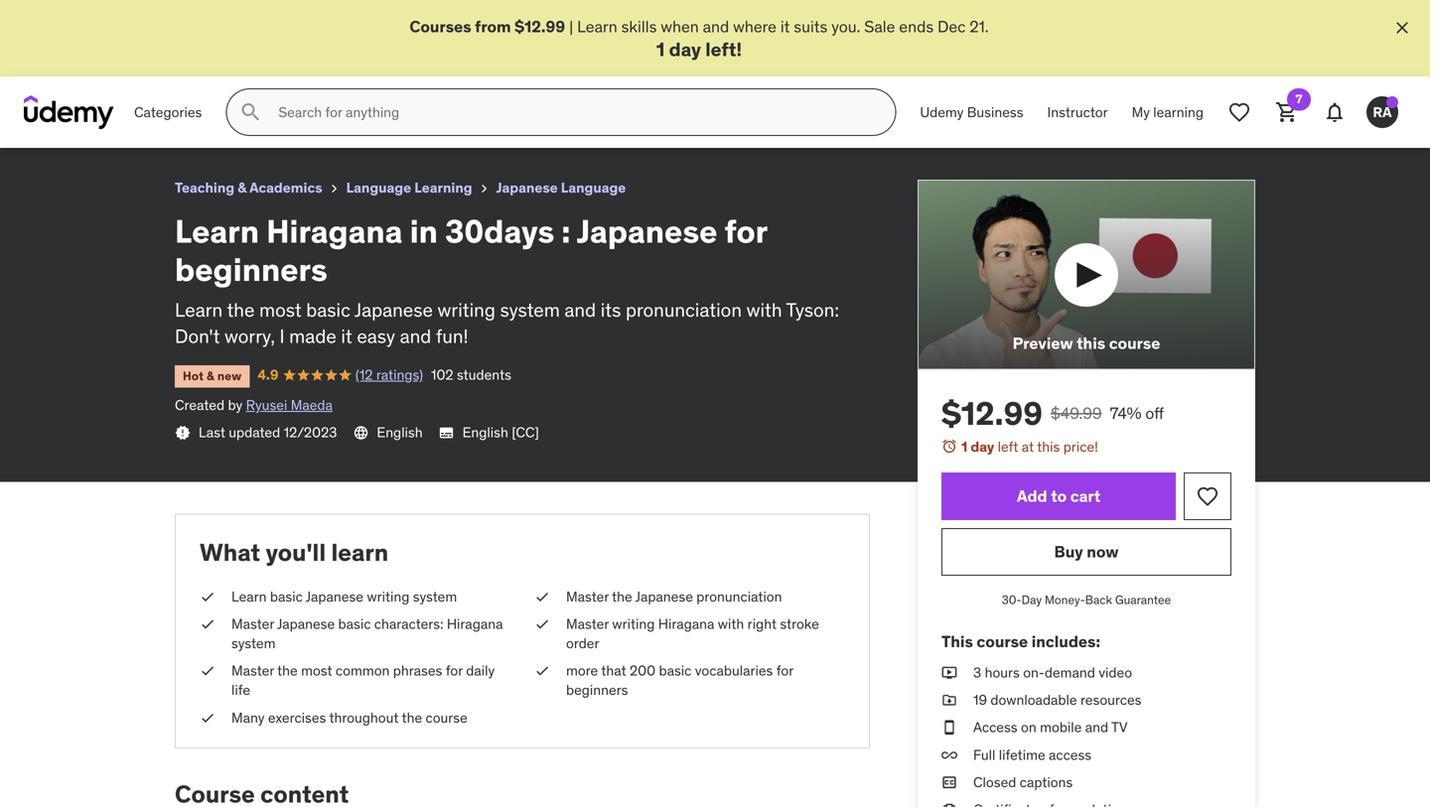 Task type: locate. For each thing, give the bounding box(es) containing it.
life
[[231, 682, 250, 699]]

0 vertical spatial day
[[669, 37, 701, 61]]

1
[[656, 37, 665, 61], [961, 438, 968, 456]]

master inside the master the most common phrases for daily life
[[231, 662, 274, 680]]

2 horizontal spatial hiragana
[[658, 615, 714, 633]]

you'll
[[266, 538, 326, 568]]

2 horizontal spatial writing
[[612, 615, 655, 633]]

learn hiragana in 30days : japanese for beginners learn the most basic japanese writing system and its pronunciation with tyson: don't worry, i made it easy and fun!
[[175, 212, 839, 348]]

1 vertical spatial most
[[301, 662, 332, 680]]

1 vertical spatial beginners
[[566, 682, 628, 699]]

learn
[[331, 538, 389, 568]]

1 horizontal spatial &
[[238, 179, 247, 197]]

0 horizontal spatial day
[[669, 37, 701, 61]]

30days
[[445, 212, 554, 251]]

2 horizontal spatial system
[[500, 298, 560, 322]]

japanese down learn basic japanese writing system
[[277, 615, 335, 633]]

off
[[1145, 403, 1164, 424]]

that
[[601, 662, 626, 680]]

hiragana inside learn hiragana in 30days : japanese for beginners learn the most basic japanese writing system and its pronunciation with tyson: don't worry, i made it easy and fun!
[[266, 212, 403, 251]]

0 vertical spatial with
[[746, 298, 782, 322]]

0 horizontal spatial $12.99
[[515, 16, 565, 37]]

dec
[[938, 16, 966, 37]]

1 vertical spatial 1
[[961, 438, 968, 456]]

it
[[780, 16, 790, 37], [341, 324, 352, 348]]

system up characters:
[[413, 588, 457, 606]]

alarm image
[[942, 438, 957, 454]]

udemy
[[920, 103, 964, 121]]

0 vertical spatial beginners
[[175, 250, 327, 289]]

1 horizontal spatial hiragana
[[447, 615, 503, 633]]

with inside learn hiragana in 30days : japanese for beginners learn the most basic japanese writing system and its pronunciation with tyson: don't worry, i made it easy and fun!
[[746, 298, 782, 322]]

writing up 200
[[612, 615, 655, 633]]

0 horizontal spatial wishlist image
[[1196, 485, 1220, 509]]

many
[[231, 709, 265, 727]]

basic right 200
[[659, 662, 692, 680]]

most
[[259, 298, 302, 322], [301, 662, 332, 680]]

japanese inside master japanese basic characters: hiragana system
[[277, 615, 335, 633]]

0 horizontal spatial english
[[377, 424, 423, 441]]

writing up characters:
[[367, 588, 410, 606]]

more that 200 basic vocabularies for beginners
[[566, 662, 793, 699]]

master inside master writing hiragana with right stroke order
[[566, 615, 609, 633]]

from
[[475, 16, 511, 37]]

xsmall image for access on mobile and tv
[[942, 718, 957, 738]]

my learning link
[[1120, 89, 1216, 136]]

0 horizontal spatial for
[[446, 662, 463, 680]]

0 vertical spatial $12.99
[[515, 16, 565, 37]]

:
[[562, 212, 570, 251]]

xsmall image
[[326, 181, 342, 197], [476, 181, 492, 197], [200, 587, 216, 607], [534, 587, 550, 607], [200, 662, 216, 681], [534, 662, 550, 681], [942, 691, 957, 710], [200, 708, 216, 728]]

for inside the master the most common phrases for daily life
[[446, 662, 463, 680]]

1 horizontal spatial day
[[971, 438, 994, 456]]

learn up don't
[[175, 298, 223, 322]]

0 horizontal spatial beginners
[[175, 250, 327, 289]]

most inside the master the most common phrases for daily life
[[301, 662, 332, 680]]

access
[[1049, 746, 1092, 764]]

tv
[[1111, 719, 1128, 737]]

$12.99
[[515, 16, 565, 37], [942, 394, 1043, 433]]

master japanese basic characters: hiragana system
[[231, 615, 503, 653]]

english [cc]
[[462, 424, 539, 441]]

1 horizontal spatial it
[[780, 16, 790, 37]]

74%
[[1110, 403, 1142, 424]]

xsmall image for master the japanese pronunciation
[[534, 587, 550, 607]]

1 vertical spatial &
[[207, 368, 215, 384]]

instructor
[[1047, 103, 1108, 121]]

most up i
[[259, 298, 302, 322]]

beginners inside learn hiragana in 30days : japanese for beginners learn the most basic japanese writing system and its pronunciation with tyson: don't worry, i made it easy and fun!
[[175, 250, 327, 289]]

2 horizontal spatial for
[[776, 662, 793, 680]]

2 vertical spatial writing
[[612, 615, 655, 633]]

$49.99
[[1051, 403, 1102, 424]]

1 horizontal spatial writing
[[437, 298, 495, 322]]

1 vertical spatial with
[[718, 615, 744, 633]]

hiragana down master the japanese pronunciation
[[658, 615, 714, 633]]

1 vertical spatial wishlist image
[[1196, 485, 1220, 509]]

closed
[[973, 774, 1016, 791]]

0 vertical spatial pronunciation
[[626, 298, 742, 322]]

you have alerts image
[[1386, 97, 1398, 108]]

system inside master japanese basic characters: hiragana system
[[231, 635, 276, 653]]

0 horizontal spatial with
[[718, 615, 744, 633]]

basic down learn basic japanese writing system
[[338, 615, 371, 633]]

0 vertical spatial wishlist image
[[1228, 101, 1251, 124]]

don't
[[175, 324, 220, 348]]

0 horizontal spatial language
[[346, 179, 411, 197]]

1 language from the left
[[346, 179, 411, 197]]

1 vertical spatial writing
[[367, 588, 410, 606]]

hiragana down academics
[[266, 212, 403, 251]]

0 horizontal spatial &
[[207, 368, 215, 384]]

common
[[336, 662, 390, 680]]

course
[[1109, 333, 1160, 353], [977, 631, 1028, 652], [426, 709, 468, 727]]

and left the tv
[[1085, 719, 1108, 737]]

throughout
[[329, 709, 399, 727]]

categories button
[[122, 89, 214, 136]]

it left easy
[[341, 324, 352, 348]]

0 vertical spatial course
[[1109, 333, 1160, 353]]

0 vertical spatial most
[[259, 298, 302, 322]]

full
[[973, 746, 996, 764]]

1 horizontal spatial for
[[725, 212, 767, 251]]

0 vertical spatial this
[[1077, 333, 1106, 353]]

system up students
[[500, 298, 560, 322]]

1 vertical spatial this
[[1037, 438, 1060, 456]]

course up hours
[[977, 631, 1028, 652]]

& right the hot
[[207, 368, 215, 384]]

1 horizontal spatial this
[[1077, 333, 1106, 353]]

most left common
[[301, 662, 332, 680]]

language up in
[[346, 179, 411, 197]]

this right the preview
[[1077, 333, 1106, 353]]

the inside the master the most common phrases for daily life
[[277, 662, 298, 680]]

made
[[289, 324, 336, 348]]

xsmall image for many exercises throughout the course
[[200, 708, 216, 728]]

master the most common phrases for daily life
[[231, 662, 495, 699]]

course up 74% at the right
[[1109, 333, 1160, 353]]

hours
[[985, 664, 1020, 682]]

0 horizontal spatial hiragana
[[266, 212, 403, 251]]

cart
[[1070, 486, 1101, 506]]

categories
[[134, 103, 202, 121]]

0 horizontal spatial 1
[[656, 37, 665, 61]]

Search for anything text field
[[274, 96, 871, 129]]

and up left! at top
[[703, 16, 729, 37]]

this
[[942, 631, 973, 652]]

last updated 12/2023
[[199, 424, 337, 441]]

my learning
[[1132, 103, 1204, 121]]

video
[[1099, 664, 1132, 682]]

0 vertical spatial &
[[238, 179, 247, 197]]

day down when
[[669, 37, 701, 61]]

phrases
[[393, 662, 442, 680]]

back
[[1085, 592, 1112, 608]]

1 horizontal spatial course
[[977, 631, 1028, 652]]

writing up the fun!
[[437, 298, 495, 322]]

1 vertical spatial it
[[341, 324, 352, 348]]

japanese up easy
[[354, 298, 433, 322]]

stroke
[[780, 615, 819, 633]]

most inside learn hiragana in 30days : japanese for beginners learn the most basic japanese writing system and its pronunciation with tyson: don't worry, i made it easy and fun!
[[259, 298, 302, 322]]

for for master the most common phrases for daily life
[[446, 662, 463, 680]]

to
[[1051, 486, 1067, 506]]

& for new
[[207, 368, 215, 384]]

with
[[746, 298, 782, 322], [718, 615, 744, 633]]

0 vertical spatial system
[[500, 298, 560, 322]]

the inside learn hiragana in 30days : japanese for beginners learn the most basic japanese writing system and its pronunciation with tyson: don't worry, i made it easy and fun!
[[227, 298, 255, 322]]

ryusei maeda link
[[246, 396, 333, 414]]

1 horizontal spatial with
[[746, 298, 782, 322]]

english for english [cc]
[[462, 424, 508, 441]]

hiragana up daily
[[447, 615, 503, 633]]

exercises
[[268, 709, 326, 727]]

created by ryusei maeda
[[175, 396, 333, 414]]

sale
[[864, 16, 895, 37]]

and
[[703, 16, 729, 37], [565, 298, 596, 322], [400, 324, 431, 348], [1085, 719, 1108, 737]]

it inside courses from $12.99 | learn skills when and where it suits you. sale ends dec 21. 1 day left!
[[780, 16, 790, 37]]

0 horizontal spatial it
[[341, 324, 352, 348]]

language up : at the top left
[[561, 179, 626, 197]]

basic
[[306, 298, 350, 322], [270, 588, 303, 606], [338, 615, 371, 633], [659, 662, 692, 680]]

ryusei
[[246, 396, 287, 414]]

the up that
[[612, 588, 632, 606]]

system
[[500, 298, 560, 322], [413, 588, 457, 606], [231, 635, 276, 653]]

2 horizontal spatial course
[[1109, 333, 1160, 353]]

hiragana
[[266, 212, 403, 251], [447, 615, 503, 633], [658, 615, 714, 633]]

english right the closed captions icon
[[462, 424, 508, 441]]

learn inside courses from $12.99 | learn skills when and where it suits you. sale ends dec 21. 1 day left!
[[577, 16, 618, 37]]

learn right |
[[577, 16, 618, 37]]

shopping cart with 7 items image
[[1275, 101, 1299, 124]]

$12.99 $49.99 74% off
[[942, 394, 1164, 433]]

1 english from the left
[[377, 424, 423, 441]]

and inside courses from $12.99 | learn skills when and where it suits you. sale ends dec 21. 1 day left!
[[703, 16, 729, 37]]

notifications image
[[1323, 101, 1347, 124]]

1 vertical spatial day
[[971, 438, 994, 456]]

$12.99 left |
[[515, 16, 565, 37]]

when
[[661, 16, 699, 37]]

xsmall image for master japanese basic characters: hiragana system
[[200, 615, 216, 634]]

basic inside master japanese basic characters: hiragana system
[[338, 615, 371, 633]]

0 vertical spatial writing
[[437, 298, 495, 322]]

it left suits
[[780, 16, 790, 37]]

guarantee
[[1115, 592, 1171, 608]]

xsmall image for last updated 12/2023
[[175, 425, 191, 441]]

1 horizontal spatial english
[[462, 424, 508, 441]]

learn down what
[[231, 588, 267, 606]]

0 horizontal spatial course
[[426, 709, 468, 727]]

with left right
[[718, 615, 744, 633]]

basic inside learn hiragana in 30days : japanese for beginners learn the most basic japanese writing system and its pronunciation with tyson: don't worry, i made it easy and fun!
[[306, 298, 350, 322]]

xsmall image for 19 downloadable resources
[[942, 691, 957, 710]]

1 horizontal spatial wishlist image
[[1228, 101, 1251, 124]]

learn basic japanese writing system
[[231, 588, 457, 606]]

0 vertical spatial it
[[780, 16, 790, 37]]

course down phrases
[[426, 709, 468, 727]]

in
[[410, 212, 438, 251]]

1 horizontal spatial $12.99
[[942, 394, 1043, 433]]

master for master japanese basic characters: hiragana system
[[231, 615, 274, 633]]

1 right "alarm" image
[[961, 438, 968, 456]]

1 vertical spatial system
[[413, 588, 457, 606]]

1 horizontal spatial language
[[561, 179, 626, 197]]

right
[[748, 615, 777, 633]]

the up worry,
[[227, 298, 255, 322]]

day left left
[[971, 438, 994, 456]]

xsmall image
[[175, 425, 191, 441], [200, 615, 216, 634], [534, 615, 550, 634], [942, 663, 957, 683], [942, 718, 957, 738], [942, 746, 957, 765], [942, 773, 957, 793], [942, 800, 957, 807]]

beginners down the more
[[566, 682, 628, 699]]

xsmall image for master the most common phrases for daily life
[[200, 662, 216, 681]]

for
[[725, 212, 767, 251], [446, 662, 463, 680], [776, 662, 793, 680]]

master inside master japanese basic characters: hiragana system
[[231, 615, 274, 633]]

1 horizontal spatial system
[[413, 588, 457, 606]]

more
[[566, 662, 598, 680]]

with left 'tyson:'
[[746, 298, 782, 322]]

system up life
[[231, 635, 276, 653]]

daily
[[466, 662, 495, 680]]

& right 'teaching' on the left top of page
[[238, 179, 247, 197]]

xsmall image for more that 200 basic vocabularies for beginners
[[534, 662, 550, 681]]

for inside more that 200 basic vocabularies for beginners
[[776, 662, 793, 680]]

2 english from the left
[[462, 424, 508, 441]]

english right course language image
[[377, 424, 423, 441]]

1 horizontal spatial 1
[[961, 438, 968, 456]]

2 vertical spatial course
[[426, 709, 468, 727]]

1 down when
[[656, 37, 665, 61]]

0 horizontal spatial writing
[[367, 588, 410, 606]]

japanese language
[[496, 179, 626, 197]]

the up exercises
[[277, 662, 298, 680]]

access on mobile and tv
[[973, 719, 1128, 737]]

my
[[1132, 103, 1150, 121]]

instructor link
[[1035, 89, 1120, 136]]

with inside master writing hiragana with right stroke order
[[718, 615, 744, 633]]

beginners inside more that 200 basic vocabularies for beginners
[[566, 682, 628, 699]]

1 horizontal spatial beginners
[[566, 682, 628, 699]]

0 horizontal spatial system
[[231, 635, 276, 653]]

xsmall image for full lifetime access
[[942, 746, 957, 765]]

beginners up worry,
[[175, 250, 327, 289]]

access
[[973, 719, 1018, 737]]

pronunciation right its
[[626, 298, 742, 322]]

0 vertical spatial 1
[[656, 37, 665, 61]]

1 day left at this price!
[[961, 438, 1098, 456]]

japanese language link
[[496, 176, 626, 201]]

pronunciation up right
[[696, 588, 782, 606]]

basic up made
[[306, 298, 350, 322]]

$12.99 up left
[[942, 394, 1043, 433]]

writing inside master writing hiragana with right stroke order
[[612, 615, 655, 633]]

this right at
[[1037, 438, 1060, 456]]

preview
[[1013, 333, 1073, 353]]

wishlist image
[[1228, 101, 1251, 124], [1196, 485, 1220, 509]]

mobile
[[1040, 719, 1082, 737]]

tyson:
[[786, 298, 839, 322]]

2 vertical spatial system
[[231, 635, 276, 653]]



Task type: describe. For each thing, give the bounding box(es) containing it.
last
[[199, 424, 225, 441]]

21.
[[970, 16, 989, 37]]

pronunciation inside learn hiragana in 30days : japanese for beginners learn the most basic japanese writing system and its pronunciation with tyson: don't worry, i made it easy and fun!
[[626, 298, 742, 322]]

english for english
[[377, 424, 423, 441]]

money-
[[1045, 592, 1085, 608]]

3 hours on-demand video
[[973, 664, 1132, 682]]

on-
[[1023, 664, 1045, 682]]

fun!
[[436, 324, 468, 348]]

for for more that 200 basic vocabularies for beginners
[[776, 662, 793, 680]]

master for master writing hiragana with right stroke order
[[566, 615, 609, 633]]

order
[[566, 635, 599, 653]]

master writing hiragana with right stroke order
[[566, 615, 819, 653]]

master for master the japanese pronunciation
[[566, 588, 609, 606]]

closed captions
[[973, 774, 1073, 791]]

learning
[[1153, 103, 1204, 121]]

preview this course
[[1013, 333, 1160, 353]]

skills
[[621, 16, 657, 37]]

7 link
[[1263, 89, 1311, 136]]

the down phrases
[[402, 709, 422, 727]]

teaching & academics
[[175, 179, 322, 197]]

what
[[200, 538, 260, 568]]

2 language from the left
[[561, 179, 626, 197]]

writing inside learn hiragana in 30days : japanese for beginners learn the most basic japanese writing system and its pronunciation with tyson: don't worry, i made it easy and fun!
[[437, 298, 495, 322]]

on
[[1021, 719, 1037, 737]]

japanese up master writing hiragana with right stroke order
[[635, 588, 693, 606]]

japanese up master japanese basic characters: hiragana system
[[306, 588, 363, 606]]

downloadable
[[991, 691, 1077, 709]]

teaching & academics link
[[175, 176, 322, 201]]

japanese up 30days
[[496, 179, 558, 197]]

xsmall image for master writing hiragana with right stroke order
[[534, 615, 550, 634]]

characters:
[[374, 615, 443, 633]]

closed captions image
[[439, 425, 454, 441]]

close image
[[1392, 18, 1412, 38]]

learning
[[414, 179, 472, 197]]

(12 ratings)
[[355, 366, 423, 384]]

udemy image
[[24, 96, 114, 129]]

left
[[998, 438, 1018, 456]]

udemy business link
[[908, 89, 1035, 136]]

19
[[973, 691, 987, 709]]

12/2023
[[284, 424, 337, 441]]

students
[[457, 366, 511, 384]]

master for master the most common phrases for daily life
[[231, 662, 274, 680]]

19 downloadable resources
[[973, 691, 1142, 709]]

vocabularies
[[695, 662, 773, 680]]

by
[[228, 396, 243, 414]]

buy now button
[[942, 528, 1232, 576]]

course inside button
[[1109, 333, 1160, 353]]

hiragana inside master japanese basic characters: hiragana system
[[447, 615, 503, 633]]

master the japanese pronunciation
[[566, 588, 782, 606]]

worry,
[[224, 324, 275, 348]]

102
[[431, 366, 453, 384]]

and left the fun!
[[400, 324, 431, 348]]

learn down 'teaching' on the left top of page
[[175, 212, 259, 251]]

captions
[[1020, 774, 1073, 791]]

hiragana inside master writing hiragana with right stroke order
[[658, 615, 714, 633]]

it inside learn hiragana in 30days : japanese for beginners learn the most basic japanese writing system and its pronunciation with tyson: don't worry, i made it easy and fun!
[[341, 324, 352, 348]]

academics
[[249, 179, 322, 197]]

[cc]
[[512, 424, 539, 441]]

buy
[[1054, 542, 1083, 562]]

business
[[967, 103, 1024, 121]]

ratings)
[[376, 366, 423, 384]]

updated
[[229, 424, 280, 441]]

its
[[601, 298, 621, 322]]

resources
[[1081, 691, 1142, 709]]

language learning link
[[346, 176, 472, 201]]

this inside button
[[1077, 333, 1106, 353]]

many exercises throughout the course
[[231, 709, 468, 727]]

full lifetime access
[[973, 746, 1092, 764]]

1 vertical spatial course
[[977, 631, 1028, 652]]

& for academics
[[238, 179, 247, 197]]

1 inside courses from $12.99 | learn skills when and where it suits you. sale ends dec 21. 1 day left!
[[656, 37, 665, 61]]

demand
[[1045, 664, 1095, 682]]

|
[[569, 16, 573, 37]]

lifetime
[[999, 746, 1045, 764]]

200
[[630, 662, 656, 680]]

$12.99 inside courses from $12.99 | learn skills when and where it suits you. sale ends dec 21. 1 day left!
[[515, 16, 565, 37]]

this course includes:
[[942, 631, 1100, 652]]

i
[[280, 324, 285, 348]]

add
[[1017, 486, 1047, 506]]

where
[[733, 16, 777, 37]]

and left its
[[565, 298, 596, 322]]

course language image
[[353, 425, 369, 441]]

preview this course button
[[918, 180, 1255, 370]]

submit search image
[[239, 101, 263, 124]]

day inside courses from $12.99 | learn skills when and where it suits you. sale ends dec 21. 1 day left!
[[669, 37, 701, 61]]

basic inside more that 200 basic vocabularies for beginners
[[659, 662, 692, 680]]

ra
[[1373, 103, 1392, 121]]

maeda
[[291, 396, 333, 414]]

4.9
[[258, 366, 279, 384]]

courses
[[410, 16, 471, 37]]

basic down "what you'll learn"
[[270, 588, 303, 606]]

30-day money-back guarantee
[[1002, 592, 1171, 608]]

easy
[[357, 324, 395, 348]]

30-
[[1002, 592, 1022, 608]]

xsmall image for closed captions
[[942, 773, 957, 793]]

xsmall image for learn basic japanese writing system
[[200, 587, 216, 607]]

1 vertical spatial pronunciation
[[696, 588, 782, 606]]

day
[[1022, 592, 1042, 608]]

0 horizontal spatial this
[[1037, 438, 1060, 456]]

add to cart
[[1017, 486, 1101, 506]]

system inside learn hiragana in 30days : japanese for beginners learn the most basic japanese writing system and its pronunciation with tyson: don't worry, i made it easy and fun!
[[500, 298, 560, 322]]

hot & new
[[183, 368, 242, 384]]

japanese right : at the top left
[[577, 212, 717, 251]]

at
[[1022, 438, 1034, 456]]

courses from $12.99 | learn skills when and where it suits you. sale ends dec 21. 1 day left!
[[410, 16, 989, 61]]

xsmall image for 3 hours on-demand video
[[942, 663, 957, 683]]

for inside learn hiragana in 30days : japanese for beginners learn the most basic japanese writing system and its pronunciation with tyson: don't worry, i made it easy and fun!
[[725, 212, 767, 251]]

add to cart button
[[942, 473, 1176, 520]]

1 vertical spatial $12.99
[[942, 394, 1043, 433]]



Task type: vqa. For each thing, say whether or not it's contained in the screenshot.
Teach within Teach The World Online Create An Online Video Course, Reach Students Across The Globe, And Earn Money
no



